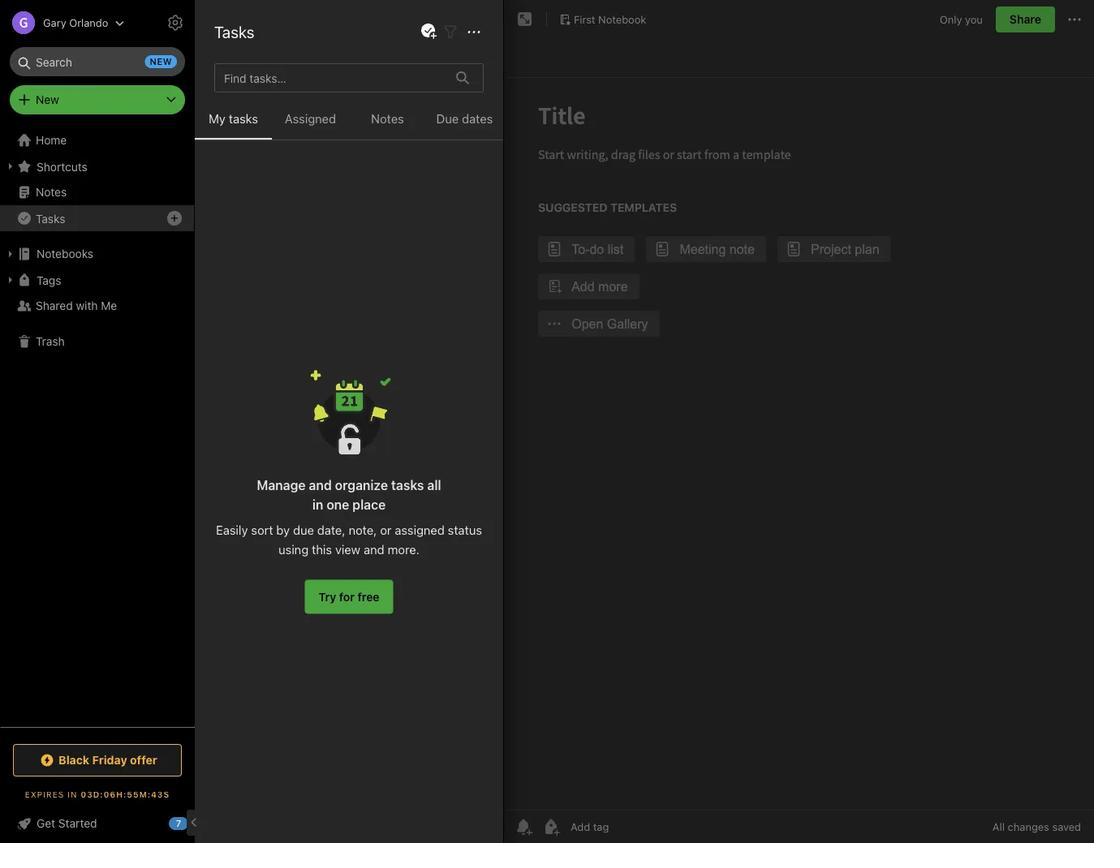Task type: vqa. For each thing, say whether or not it's contained in the screenshot.
Notes within button
yes



Task type: describe. For each thing, give the bounding box(es) containing it.
try for free button
[[305, 580, 394, 614]]

with
[[76, 299, 98, 313]]

gary orlando
[[43, 17, 108, 29]]

in
[[313, 497, 324, 513]]

untitled button
[[195, 78, 504, 175]]

note,
[[349, 523, 377, 538]]

new
[[36, 93, 59, 106]]

due dates
[[437, 112, 493, 126]]

my
[[209, 112, 226, 126]]

2
[[214, 51, 221, 64]]

share
[[1010, 13, 1042, 26]]

tags button
[[0, 267, 194, 293]]

easily sort by due date, note, or assigned status using this view and more.
[[216, 523, 482, 557]]

03d:06h:55m:43s
[[81, 790, 170, 800]]

due
[[437, 112, 459, 126]]

assigned
[[285, 112, 336, 126]]

only you
[[940, 13, 984, 25]]

manage and organize tasks all in one place
[[257, 478, 442, 513]]

this
[[312, 543, 332, 557]]

notebooks link
[[0, 241, 194, 267]]

all
[[428, 478, 442, 493]]

Help and Learning task checklist field
[[0, 811, 195, 837]]

assigned button
[[272, 109, 349, 140]]

new
[[150, 56, 172, 67]]

tasks inside button
[[36, 212, 65, 225]]

shared with me
[[36, 299, 117, 313]]

more.
[[388, 543, 420, 557]]

expires in 03d:06h:55m:43s
[[25, 790, 170, 800]]

you
[[966, 13, 984, 25]]

easily
[[216, 523, 248, 538]]

only
[[940, 13, 963, 25]]

and inside 'manage and organize tasks all in one place'
[[309, 478, 332, 493]]

new button
[[10, 85, 185, 115]]

saved
[[1053, 822, 1082, 834]]

due dates button
[[426, 109, 504, 140]]

more actions and view options image
[[465, 22, 484, 42]]

untitled
[[216, 93, 259, 106]]

trash
[[36, 335, 65, 348]]

notes link
[[0, 180, 194, 205]]

Filter tasks field
[[441, 21, 461, 42]]

black friday offer button
[[13, 745, 182, 777]]

tasks button
[[0, 205, 194, 231]]

due
[[293, 523, 314, 538]]

me
[[101, 299, 117, 313]]

manage
[[257, 478, 306, 493]]

in
[[68, 790, 78, 800]]

view
[[335, 543, 361, 557]]

free
[[358, 591, 380, 604]]

expires
[[25, 790, 64, 800]]

changes
[[1008, 822, 1050, 834]]

assigned
[[395, 523, 445, 538]]

get
[[37, 818, 55, 831]]

all changes saved
[[993, 822, 1082, 834]]

or
[[380, 523, 392, 538]]

home
[[36, 134, 67, 147]]

by
[[277, 523, 290, 538]]

dates
[[462, 112, 493, 126]]

get started
[[37, 818, 97, 831]]

place
[[353, 497, 386, 513]]



Task type: locate. For each thing, give the bounding box(es) containing it.
all
[[993, 822, 1006, 834]]

2 notes
[[214, 51, 253, 64]]

expand note image
[[516, 10, 535, 29]]

0 vertical spatial tasks
[[229, 112, 258, 126]]

notes down shortcuts
[[36, 186, 67, 199]]

and
[[309, 478, 332, 493], [364, 543, 385, 557]]

my tasks
[[209, 112, 258, 126]]

new search field
[[21, 47, 177, 76]]

first
[[574, 13, 596, 25]]

notebooks
[[37, 247, 93, 261]]

share button
[[997, 6, 1056, 32]]

expand tags image
[[4, 274, 17, 287]]

started
[[58, 818, 97, 831]]

gary
[[43, 17, 66, 29]]

black friday offer
[[59, 754, 157, 768]]

for
[[339, 591, 355, 604]]

new task image
[[419, 22, 439, 41]]

notes
[[224, 51, 253, 64]]

tree
[[0, 128, 195, 727]]

home link
[[0, 128, 195, 154]]

first notebook button
[[554, 8, 652, 31]]

my tasks button
[[195, 109, 272, 140]]

2 horizontal spatial notes
[[371, 112, 404, 126]]

and inside easily sort by due date, note, or assigned status using this view and more.
[[364, 543, 385, 557]]

status
[[448, 523, 482, 538]]

notes inside notes button
[[371, 112, 404, 126]]

1 horizontal spatial notes
[[230, 16, 275, 35]]

first notebook
[[574, 13, 647, 25]]

More actions and view options field
[[461, 21, 484, 42]]

note window element
[[504, 0, 1095, 844]]

black
[[59, 754, 89, 768]]

add a reminder image
[[514, 818, 534, 837]]

orlando
[[69, 17, 108, 29]]

0 vertical spatial tasks
[[214, 22, 255, 41]]

1 vertical spatial tasks
[[36, 212, 65, 225]]

0 vertical spatial notes
[[230, 16, 275, 35]]

shared with me link
[[0, 293, 194, 319]]

1 horizontal spatial tasks
[[214, 22, 255, 41]]

tasks up notebooks
[[36, 212, 65, 225]]

settings image
[[166, 13, 185, 32]]

sort
[[251, 523, 273, 538]]

organize
[[335, 478, 388, 493]]

1 horizontal spatial and
[[364, 543, 385, 557]]

click to collapse image
[[189, 814, 201, 833]]

try
[[319, 591, 336, 604]]

shortcuts
[[37, 160, 88, 173]]

0 horizontal spatial tasks
[[36, 212, 65, 225]]

0 horizontal spatial and
[[309, 478, 332, 493]]

Find tasks… text field
[[218, 65, 447, 91]]

tasks
[[214, 22, 255, 41], [36, 212, 65, 225]]

tasks left all
[[391, 478, 424, 493]]

notes button
[[349, 109, 426, 140]]

using
[[279, 543, 309, 557]]

tags
[[37, 274, 61, 287]]

date,
[[317, 523, 346, 538]]

1 horizontal spatial tasks
[[391, 478, 424, 493]]

tasks
[[229, 112, 258, 126], [391, 478, 424, 493]]

filter tasks image
[[441, 22, 461, 42]]

1 vertical spatial tasks
[[391, 478, 424, 493]]

and up in
[[309, 478, 332, 493]]

expand notebooks image
[[4, 248, 17, 261]]

0 horizontal spatial tasks
[[229, 112, 258, 126]]

0 horizontal spatial notes
[[36, 186, 67, 199]]

tasks inside my tasks "button"
[[229, 112, 258, 126]]

tasks down untitled
[[229, 112, 258, 126]]

one
[[327, 497, 350, 513]]

tasks up 2 notes
[[214, 22, 255, 41]]

shared
[[36, 299, 73, 313]]

friday
[[92, 754, 127, 768]]

trash link
[[0, 329, 194, 355]]

notes up notes
[[230, 16, 275, 35]]

0 vertical spatial and
[[309, 478, 332, 493]]

try for free
[[319, 591, 380, 604]]

2 vertical spatial notes
[[36, 186, 67, 199]]

offer
[[130, 754, 157, 768]]

1 vertical spatial notes
[[371, 112, 404, 126]]

notebook
[[599, 13, 647, 25]]

1 vertical spatial and
[[364, 543, 385, 557]]

tasks inside 'manage and organize tasks all in one place'
[[391, 478, 424, 493]]

notes left due
[[371, 112, 404, 126]]

and down note,
[[364, 543, 385, 557]]

shortcuts button
[[0, 154, 194, 180]]

Search text field
[[21, 47, 174, 76]]

tree containing home
[[0, 128, 195, 727]]

notes inside notes link
[[36, 186, 67, 199]]

add tag image
[[542, 818, 561, 837]]

Account field
[[0, 6, 125, 39]]

notes
[[230, 16, 275, 35], [371, 112, 404, 126], [36, 186, 67, 199]]

Note Editor text field
[[504, 78, 1095, 811]]

7
[[176, 819, 181, 830]]



